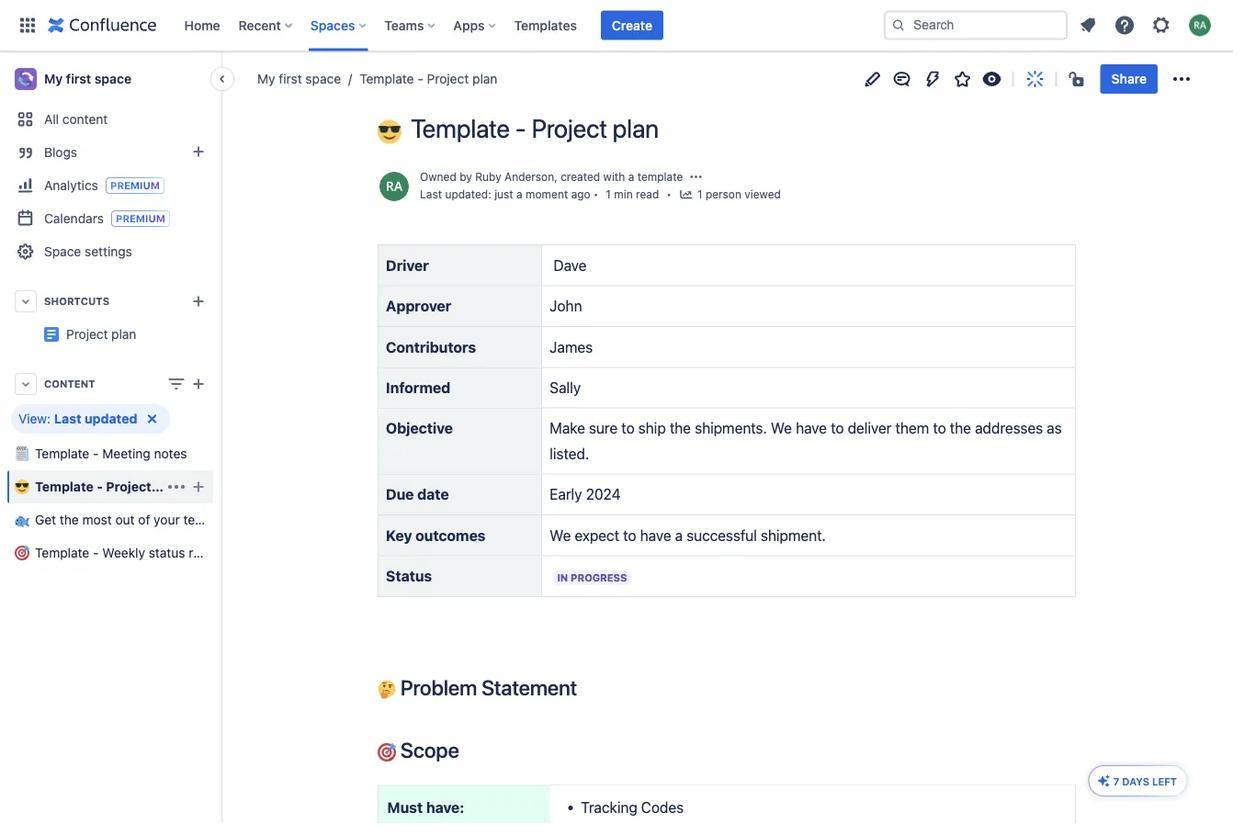 Task type: vqa. For each thing, say whether or not it's contained in the screenshot.
"contact"
no



Task type: describe. For each thing, give the bounding box(es) containing it.
content button
[[7, 368, 213, 401]]

:thinking: image
[[378, 681, 396, 699]]

weekly
[[102, 546, 145, 561]]

spaces button
[[305, 11, 374, 40]]

statement
[[482, 675, 577, 700]]

updated:
[[445, 188, 492, 201]]

:dart: image inside template - weekly status report link
[[15, 546, 29, 561]]

date
[[418, 486, 449, 503]]

settings
[[85, 244, 132, 259]]

moment
[[526, 188, 568, 201]]

template - weekly status report link
[[7, 537, 225, 570]]

make sure to ship the shipments. we have to deliver them to the addresses as listed.
[[550, 420, 1066, 462]]

all content
[[44, 112, 108, 127]]

0 horizontal spatial my first space link
[[7, 61, 213, 97]]

1 min read
[[606, 188, 659, 201]]

as
[[1047, 420, 1062, 437]]

sally
[[550, 379, 581, 396]]

last updated: just a moment ago
[[420, 188, 591, 201]]

apps
[[454, 17, 485, 33]]

just
[[495, 188, 514, 201]]

search image
[[892, 18, 906, 33]]

content
[[62, 112, 108, 127]]

them
[[896, 420, 930, 437]]

space settings
[[44, 244, 132, 259]]

in
[[557, 572, 568, 584]]

early
[[550, 486, 582, 503]]

must
[[387, 799, 423, 816]]

owned
[[420, 170, 457, 183]]

teams
[[385, 17, 424, 33]]

blogs link
[[7, 136, 213, 169]]

anderson
[[505, 170, 555, 183]]

have:
[[426, 799, 465, 816]]

ruby anderson image
[[380, 172, 409, 201]]

appswitcher icon image
[[17, 14, 39, 36]]

more actions image
[[165, 476, 188, 498]]

calendars link
[[7, 202, 213, 235]]

your
[[154, 512, 180, 528]]

1 vertical spatial :dart: image
[[378, 744, 396, 762]]

- for bottom 'template - project plan' link
[[97, 479, 103, 495]]

make
[[550, 420, 586, 437]]

with
[[604, 170, 625, 183]]

status
[[149, 546, 185, 561]]

ship
[[639, 420, 666, 437]]

by
[[460, 170, 472, 183]]

1 for 1 min read
[[606, 188, 611, 201]]

templates link
[[509, 11, 583, 40]]

due date
[[386, 486, 449, 503]]

get
[[35, 512, 56, 528]]

in progress
[[557, 572, 627, 584]]

blogs
[[44, 145, 77, 160]]

james
[[550, 338, 593, 356]]

of
[[138, 512, 150, 528]]

problem statement
[[396, 675, 577, 700]]

viewed
[[745, 188, 781, 201]]

manage page ownership image
[[689, 169, 704, 184]]

0 horizontal spatial a
[[517, 188, 523, 201]]

more actions image
[[1171, 68, 1193, 90]]

contributors
[[386, 338, 476, 356]]

report
[[189, 546, 225, 561]]

add shortcut image
[[188, 290, 210, 313]]

view:
[[18, 411, 51, 427]]

expect
[[575, 527, 620, 544]]

templates
[[514, 17, 577, 33]]

outcomes
[[416, 527, 486, 544]]

:dart: image inside template - weekly status report link
[[15, 546, 29, 561]]

premium icon image
[[1097, 774, 1112, 789]]

with a template button
[[604, 169, 683, 185]]

listed.
[[550, 445, 589, 462]]

1 horizontal spatial template - project plan link
[[341, 70, 498, 88]]

informed
[[386, 379, 451, 396]]

the inside get the most out of your team space link
[[60, 512, 79, 528]]

7 days left button
[[1090, 767, 1187, 796]]

to right them
[[933, 420, 947, 437]]

key outcomes
[[386, 527, 486, 544]]

copy image
[[576, 676, 598, 698]]

template for template - meeting notes link
[[35, 446, 89, 461]]

my first space inside 'space' element
[[44, 71, 132, 86]]

owned by ruby anderson , created with a template
[[420, 170, 683, 183]]

recent
[[239, 17, 281, 33]]

create
[[612, 17, 653, 33]]

template down teams
[[360, 71, 414, 86]]

create a child page image
[[188, 476, 210, 498]]

all
[[44, 112, 59, 127]]

notification icon image
[[1077, 14, 1099, 36]]

just a moment ago link
[[495, 188, 591, 201]]

project plan link down shortcuts dropdown button
[[66, 327, 136, 342]]

shortcuts
[[44, 296, 110, 307]]

successful
[[687, 527, 757, 544]]

1 horizontal spatial space
[[217, 512, 252, 528]]

template - project plan inside 'space' element
[[35, 479, 182, 495]]

problem
[[401, 675, 477, 700]]

premium image for calendars
[[111, 211, 170, 227]]

quick summary image
[[1025, 68, 1047, 90]]

2024
[[586, 486, 621, 503]]

create a blog image
[[188, 141, 210, 163]]

approver
[[386, 297, 452, 315]]

to left ship
[[622, 420, 635, 437]]

template up by
[[411, 113, 510, 143]]

- for template - meeting notes link
[[93, 446, 99, 461]]

no restrictions image
[[1068, 68, 1090, 90]]

2 horizontal spatial the
[[950, 420, 972, 437]]

analytics
[[44, 177, 98, 193]]

created
[[561, 170, 600, 183]]

premium image for analytics
[[106, 177, 164, 194]]

template - project plan image
[[44, 327, 59, 342]]



Task type: locate. For each thing, give the bounding box(es) containing it.
have right expect at the bottom of page
[[640, 527, 672, 544]]

- down teams dropdown button
[[418, 71, 424, 86]]

template for template - weekly status report link
[[35, 546, 89, 561]]

sure
[[589, 420, 618, 437]]

plan
[[473, 71, 498, 86], [613, 113, 659, 143], [259, 319, 284, 335], [111, 327, 136, 342], [155, 479, 182, 495]]

0 horizontal spatial space
[[95, 71, 132, 86]]

1 my from the left
[[44, 71, 63, 86]]

1 horizontal spatial 1
[[698, 188, 703, 201]]

1 horizontal spatial :dart: image
[[378, 744, 396, 762]]

1 vertical spatial template - project plan
[[411, 113, 659, 143]]

0 vertical spatial last
[[420, 188, 442, 201]]

0 vertical spatial we
[[771, 420, 792, 437]]

premium image down analytics link
[[111, 211, 170, 227]]

0 vertical spatial :dart: image
[[15, 546, 29, 561]]

template down get
[[35, 546, 89, 561]]

space down spaces
[[306, 71, 341, 86]]

star image
[[952, 68, 974, 90]]

0 horizontal spatial first
[[66, 71, 91, 86]]

- inside template - weekly status report link
[[93, 546, 99, 561]]

tracking codes
[[581, 799, 684, 816]]

0 horizontal spatial 1
[[606, 188, 611, 201]]

1 vertical spatial :dart: image
[[378, 744, 396, 762]]

project plan link
[[7, 318, 284, 351], [66, 327, 136, 342]]

space right team
[[217, 512, 252, 528]]

last
[[420, 188, 442, 201], [54, 411, 81, 427]]

- inside template - meeting notes link
[[93, 446, 99, 461]]

early 2024
[[550, 486, 621, 503]]

- for template - weekly status report link
[[93, 546, 99, 561]]

1 left min on the top of page
[[606, 188, 611, 201]]

a
[[628, 170, 635, 183], [517, 188, 523, 201], [675, 527, 683, 544]]

:dart: image
[[15, 546, 29, 561], [378, 744, 396, 762]]

0 vertical spatial :dart: image
[[15, 546, 29, 561]]

my first space link up all content link
[[7, 61, 213, 97]]

premium image inside calendars link
[[111, 211, 170, 227]]

0 vertical spatial template - project plan link
[[341, 70, 498, 88]]

template
[[638, 170, 683, 183]]

we left expect at the bottom of page
[[550, 527, 571, 544]]

1 horizontal spatial we
[[771, 420, 792, 437]]

shipment.
[[761, 527, 826, 544]]

a right just
[[517, 188, 523, 201]]

space settings link
[[7, 235, 213, 268]]

have
[[796, 420, 827, 437], [640, 527, 672, 544]]

share
[[1112, 71, 1147, 86]]

template down view: last updated
[[35, 446, 89, 461]]

last down owned
[[420, 188, 442, 201]]

0 horizontal spatial the
[[60, 512, 79, 528]]

we expect to have a successful shipment.
[[550, 527, 830, 544]]

1 vertical spatial last
[[54, 411, 81, 427]]

1
[[606, 188, 611, 201], [698, 188, 703, 201]]

ruby anderson link
[[475, 170, 555, 183]]

settings icon image
[[1151, 14, 1173, 36]]

first
[[66, 71, 91, 86], [279, 71, 302, 86]]

space element
[[0, 51, 284, 825]]

dave
[[550, 256, 587, 274]]

person
[[706, 188, 742, 201]]

project plan link up change view icon
[[7, 318, 284, 351]]

0 horizontal spatial project plan
[[66, 327, 136, 342]]

the right ship
[[670, 420, 691, 437]]

automation menu button icon image
[[923, 68, 945, 90]]

0 horizontal spatial we
[[550, 527, 571, 544]]

7 days left
[[1114, 776, 1178, 788]]

ago
[[571, 188, 591, 201]]

confluence image
[[48, 14, 157, 36], [48, 14, 157, 36]]

scope
[[396, 738, 459, 763]]

share button
[[1101, 64, 1158, 94]]

1 person viewed button
[[679, 186, 781, 205]]

0 horizontal spatial my
[[44, 71, 63, 86]]

:notepad_spiral: image
[[15, 447, 29, 461], [15, 447, 29, 461]]

2 first from the left
[[279, 71, 302, 86]]

0 vertical spatial a
[[628, 170, 635, 183]]

most
[[82, 512, 112, 528]]

1 vertical spatial premium image
[[111, 211, 170, 227]]

codes
[[641, 799, 684, 816]]

template - project plan link down teams dropdown button
[[341, 70, 498, 88]]

updated
[[85, 411, 137, 427]]

1 first from the left
[[66, 71, 91, 86]]

:dart: image
[[15, 546, 29, 561], [378, 744, 396, 762]]

2 1 from the left
[[698, 188, 703, 201]]

my first space down recent popup button
[[257, 71, 341, 86]]

analytics link
[[7, 169, 213, 202]]

space up all content link
[[95, 71, 132, 86]]

1 for 1 person viewed
[[698, 188, 703, 201]]

shortcuts button
[[7, 285, 213, 318]]

1 horizontal spatial have
[[796, 420, 827, 437]]

my down recent popup button
[[257, 71, 275, 86]]

apps button
[[448, 11, 503, 40]]

out
[[115, 512, 135, 528]]

banner
[[0, 0, 1234, 51]]

objective
[[386, 420, 453, 437]]

1 vertical spatial template - project plan link
[[7, 471, 213, 504]]

last right view:
[[54, 411, 81, 427]]

read
[[636, 188, 659, 201]]

last inside 'space' element
[[54, 411, 81, 427]]

a right with
[[628, 170, 635, 183]]

template
[[360, 71, 414, 86], [411, 113, 510, 143], [35, 446, 89, 461], [35, 479, 94, 495], [35, 546, 89, 561]]

create a page image
[[188, 373, 210, 395]]

banner containing home
[[0, 0, 1234, 51]]

premium image inside analytics link
[[106, 177, 164, 194]]

have inside make sure to ship the shipments. we have to deliver them to the addresses as listed.
[[796, 420, 827, 437]]

template for bottom 'template - project plan' link
[[35, 479, 94, 495]]

get the most out of your team space link
[[7, 504, 252, 537]]

0 horizontal spatial my first space
[[44, 71, 132, 86]]

the right get
[[60, 512, 79, 528]]

first up all content
[[66, 71, 91, 86]]

change view image
[[165, 373, 188, 395]]

1 horizontal spatial :dart: image
[[378, 744, 396, 762]]

2 my first space from the left
[[257, 71, 341, 86]]

1 horizontal spatial the
[[670, 420, 691, 437]]

1 horizontal spatial my first space link
[[257, 70, 341, 88]]

edit this page image
[[862, 68, 884, 90]]

a left successful
[[675, 527, 683, 544]]

:thinking: image
[[378, 681, 396, 699]]

template - meeting notes link
[[7, 438, 213, 471]]

1 my first space from the left
[[44, 71, 132, 86]]

- up most
[[97, 479, 103, 495]]

1 1 from the left
[[606, 188, 611, 201]]

min
[[614, 188, 633, 201]]

0 horizontal spatial :dart: image
[[15, 546, 29, 561]]

my inside 'space' element
[[44, 71, 63, 86]]

2 vertical spatial template - project plan
[[35, 479, 182, 495]]

my first space link
[[7, 61, 213, 97], [257, 70, 341, 88]]

my first space link down recent popup button
[[257, 70, 341, 88]]

recent button
[[233, 11, 300, 40]]

,
[[555, 170, 558, 183]]

your profile and preferences image
[[1190, 14, 1212, 36]]

0 vertical spatial template - project plan
[[360, 71, 498, 86]]

1 person viewed
[[698, 188, 781, 201]]

- up ruby anderson link
[[515, 113, 526, 143]]

template - weekly status report
[[35, 546, 225, 561]]

view: last updated
[[18, 411, 137, 427]]

2 horizontal spatial space
[[306, 71, 341, 86]]

status
[[386, 568, 432, 585]]

the right them
[[950, 420, 972, 437]]

first down recent popup button
[[279, 71, 302, 86]]

addresses
[[975, 420, 1044, 437]]

template - project plan up anderson
[[411, 113, 659, 143]]

1 horizontal spatial my
[[257, 71, 275, 86]]

1 horizontal spatial my first space
[[257, 71, 341, 86]]

1 horizontal spatial last
[[420, 188, 442, 201]]

to left deliver
[[831, 420, 844, 437]]

global element
[[11, 0, 881, 51]]

template - project plan link down template - meeting notes
[[7, 471, 213, 504]]

copy image
[[457, 739, 480, 761]]

0 horizontal spatial last
[[54, 411, 81, 427]]

days
[[1123, 776, 1150, 788]]

have left deliver
[[796, 420, 827, 437]]

to right expect at the bottom of page
[[623, 527, 637, 544]]

progress
[[571, 572, 627, 584]]

help icon image
[[1114, 14, 1136, 36]]

premium image
[[106, 177, 164, 194], [111, 211, 170, 227]]

template - project plan down global "element"
[[360, 71, 498, 86]]

premium image down blogs link
[[106, 177, 164, 194]]

meeting
[[102, 446, 151, 461]]

my up all
[[44, 71, 63, 86]]

1 down manage page ownership icon
[[698, 188, 703, 201]]

template up get
[[35, 479, 94, 495]]

calendars
[[44, 211, 104, 226]]

- left meeting
[[93, 446, 99, 461]]

1 horizontal spatial a
[[628, 170, 635, 183]]

must have:
[[387, 799, 465, 816]]

notes
[[154, 446, 187, 461]]

1 vertical spatial we
[[550, 527, 571, 544]]

due
[[386, 486, 414, 503]]

get the most out of your team space
[[35, 512, 252, 528]]

john
[[550, 297, 582, 315]]

2 vertical spatial a
[[675, 527, 683, 544]]

team
[[183, 512, 213, 528]]

Search field
[[884, 11, 1068, 40]]

2 horizontal spatial a
[[675, 527, 683, 544]]

deliver
[[848, 420, 892, 437]]

driver
[[386, 256, 429, 274]]

1 horizontal spatial first
[[279, 71, 302, 86]]

project plan
[[213, 319, 284, 335], [66, 327, 136, 342]]

template - meeting notes
[[35, 446, 187, 461]]

all content link
[[7, 103, 213, 136]]

left
[[1153, 776, 1178, 788]]

0 vertical spatial premium image
[[106, 177, 164, 194]]

0 vertical spatial have
[[796, 420, 827, 437]]

2 my from the left
[[257, 71, 275, 86]]

template - project plan down template - meeting notes link
[[35, 479, 182, 495]]

0 horizontal spatial have
[[640, 527, 672, 544]]

- left weekly
[[93, 546, 99, 561]]

1 vertical spatial a
[[517, 188, 523, 201]]

space
[[44, 244, 81, 259]]

teams button
[[379, 11, 443, 40]]

:fish: image
[[15, 513, 29, 528], [15, 513, 29, 528]]

we right shipments.
[[771, 420, 792, 437]]

0 horizontal spatial template - project plan link
[[7, 471, 213, 504]]

stop watching image
[[982, 68, 1004, 90]]

key
[[386, 527, 412, 544]]

we inside make sure to ship the shipments. we have to deliver them to the addresses as listed.
[[771, 420, 792, 437]]

ruby
[[475, 170, 502, 183]]

template - project plan
[[360, 71, 498, 86], [411, 113, 659, 143], [35, 479, 182, 495]]

1 inside 1 person viewed button
[[698, 188, 703, 201]]

:sunglasses: image
[[378, 120, 402, 144], [378, 120, 402, 144], [15, 480, 29, 495], [15, 480, 29, 495]]

1 vertical spatial have
[[640, 527, 672, 544]]

content
[[44, 378, 95, 390]]

clear view image
[[141, 408, 163, 430]]

1 horizontal spatial project plan
[[213, 319, 284, 335]]

first inside 'space' element
[[66, 71, 91, 86]]

my first space up content
[[44, 71, 132, 86]]

0 horizontal spatial :dart: image
[[15, 546, 29, 561]]



